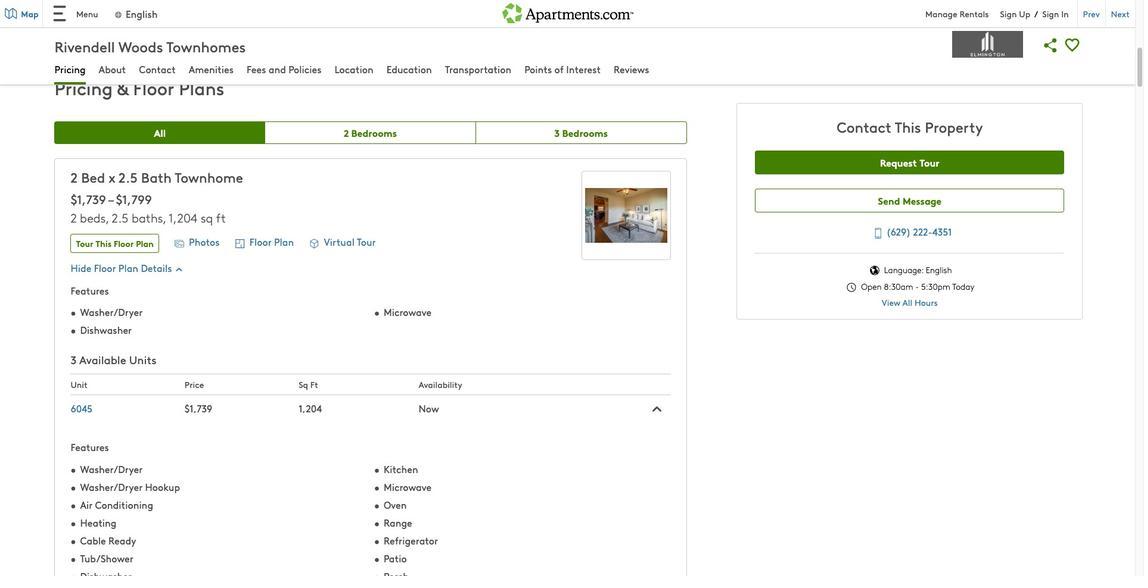 Task type: describe. For each thing, give the bounding box(es) containing it.
dishwasher
[[80, 324, 132, 337]]

3 for 3 available units
[[71, 353, 76, 368]]

1 vertical spatial 2.5
[[112, 209, 128, 226]]

move-
[[69, 6, 102, 21]]

&
[[117, 75, 128, 100]]

$1,739 inside the 2 bed x 2.5 bath townhome $1,739 – $1,799 2 beds , 2.5 baths , 1,204 sq ft
[[71, 190, 106, 208]]

promotion!
[[231, 24, 278, 36]]

1 microwave from the top
[[384, 306, 432, 319]]

ft
[[310, 379, 318, 391]]

this for contact
[[895, 117, 921, 136]]

today
[[952, 281, 974, 293]]

0 vertical spatial english
[[126, 7, 158, 20]]

fees and policies button
[[247, 63, 321, 78]]

sign in link
[[1042, 7, 1069, 19]]

air
[[80, 499, 93, 512]]

up
[[1019, 7, 1030, 19]]

5:30pm
[[921, 281, 950, 293]]

request
[[880, 155, 917, 169]]

available
[[79, 353, 126, 368]]

message
[[903, 193, 942, 207]]

bedrooms for 3 bedrooms
[[562, 125, 608, 139]]

floor plan
[[250, 235, 294, 248]]

property
[[925, 117, 983, 136]]

2 vertical spatial 2
[[71, 209, 77, 226]]

3 bedrooms
[[554, 125, 608, 139]]

sq
[[201, 209, 213, 226]]

open
[[861, 281, 882, 293]]

language: english
[[882, 265, 952, 276]]

3 washer/dryer from the top
[[80, 481, 143, 494]]

all inside all button
[[154, 125, 166, 139]]

photos
[[189, 235, 220, 248]]

reviews
[[614, 63, 649, 76]]

property management company logo image
[[952, 31, 1023, 58]]

hide
[[71, 262, 91, 275]]

rentals
[[960, 7, 989, 19]]

222-
[[913, 225, 933, 238]]

6045
[[71, 402, 92, 415]]

price
[[185, 379, 204, 391]]

baths
[[132, 209, 163, 226]]

points of interest
[[525, 63, 601, 76]]

$250
[[172, 24, 193, 36]]

3 available units
[[71, 353, 156, 368]]

615.570.4201
[[281, 24, 335, 36]]

of
[[554, 63, 564, 76]]

about button
[[99, 63, 126, 78]]

6045 button
[[71, 402, 92, 415]]

and inside move-in special call and ask about our $250 move in promotion! 615.570.4201
[[88, 24, 105, 36]]

rivendell woods townhomes
[[54, 36, 246, 56]]

prev
[[1083, 7, 1100, 19]]

our
[[153, 24, 170, 36]]

1 vertical spatial all
[[903, 297, 912, 309]]

move-in special call and ask about our $250 move in promotion! 615.570.4201
[[69, 6, 335, 36]]

floor plan button
[[233, 234, 294, 254]]

request tour button
[[755, 151, 1065, 175]]

location
[[335, 63, 373, 76]]

conditioning
[[95, 499, 153, 512]]

share listing image
[[1040, 35, 1062, 56]]

policies
[[289, 63, 321, 76]]

range
[[384, 516, 412, 530]]

–
[[108, 190, 113, 208]]

in
[[1061, 7, 1069, 19]]

prev link
[[1077, 0, 1105, 28]]

virtual
[[324, 235, 354, 248]]

tour for virtual tour
[[357, 235, 376, 248]]

location button
[[335, 63, 373, 78]]

language:
[[884, 265, 924, 276]]

education button
[[387, 63, 432, 78]]

call
[[69, 24, 86, 36]]

sign up link
[[1000, 7, 1030, 19]]

english link
[[114, 7, 158, 20]]

0 vertical spatial in
[[102, 6, 112, 21]]

send
[[878, 193, 900, 207]]

rivendell
[[54, 36, 115, 56]]

photos button
[[172, 234, 220, 254]]

bath
[[141, 168, 172, 186]]

pricing & floor plans
[[54, 75, 224, 100]]

microwave inside the kitchen microwave oven range refrigerator patio
[[384, 481, 432, 494]]

(629) 222-4351 link
[[868, 224, 952, 242]]

8:30am
[[884, 281, 913, 293]]

plan down baths at the top of the page
[[136, 238, 154, 250]]

bed
[[81, 168, 105, 186]]

sq ft
[[299, 379, 318, 391]]

2 bedrooms button
[[265, 121, 476, 144]]

about inside move-in special call and ask about our $250 move in promotion! 615.570.4201
[[124, 24, 151, 36]]

hide floor plan details
[[71, 262, 172, 275]]

bedrooms for 2 bedrooms
[[351, 125, 397, 139]]

pricing for pricing button on the top of page
[[54, 63, 86, 76]]

tour this floor plan
[[76, 238, 154, 250]]

1 vertical spatial $1,739
[[185, 402, 212, 415]]

washer/dryer for washer/dryer
[[80, 463, 143, 476]]

ft
[[216, 209, 226, 226]]

2 bedrooms
[[344, 125, 397, 139]]

next
[[1111, 7, 1130, 19]]

oven
[[384, 499, 407, 512]]



Task type: vqa. For each thing, say whether or not it's contained in the screenshot.
SQUARE FEET
no



Task type: locate. For each thing, give the bounding box(es) containing it.
floor right photos
[[250, 235, 272, 248]]

hide floor plan details button
[[71, 262, 184, 275]]

pricing button
[[54, 63, 86, 78]]

english
[[126, 7, 158, 20], [926, 265, 952, 276]]

0 horizontal spatial 3
[[71, 353, 76, 368]]

1 pricing from the top
[[54, 63, 86, 76]]

0 horizontal spatial in
[[102, 6, 112, 21]]

heating
[[80, 516, 117, 530]]

ready
[[109, 534, 136, 547]]

tour right virtual
[[357, 235, 376, 248]]

0 vertical spatial about
[[124, 24, 151, 36]]

contact this property
[[837, 117, 983, 136]]

and inside 'button'
[[269, 63, 286, 76]]

0 horizontal spatial sign
[[1000, 7, 1017, 19]]

washer/dryer dishwasher
[[80, 306, 143, 337]]

$1,799
[[116, 190, 152, 208]]

1 washer/dryer from the top
[[80, 306, 143, 319]]

1 vertical spatial features
[[71, 441, 109, 454]]

0 vertical spatial washer/dryer
[[80, 306, 143, 319]]

,
[[106, 209, 109, 226], [163, 209, 166, 226]]

0 vertical spatial 3
[[554, 125, 560, 139]]

0 horizontal spatial ,
[[106, 209, 109, 226]]

1 , from the left
[[106, 209, 109, 226]]

and right fees
[[269, 63, 286, 76]]

2 washer/dryer from the top
[[80, 463, 143, 476]]

floor up hide floor plan details
[[114, 238, 134, 250]]

$1,739 down price at the bottom
[[185, 402, 212, 415]]

0 vertical spatial and
[[88, 24, 105, 36]]

next link
[[1105, 0, 1135, 28]]

1 vertical spatial and
[[269, 63, 286, 76]]

1,204 down 'sq ft' on the left of page
[[299, 402, 322, 415]]

details
[[141, 262, 172, 275]]

(629)
[[886, 225, 911, 238]]

1 vertical spatial microwave
[[384, 481, 432, 494]]

washer/dryer washer/dryer hookup air conditioning heating cable ready tub/shower
[[80, 463, 180, 565]]

contact for contact this property
[[837, 117, 891, 136]]

pricing for pricing & floor plans
[[54, 75, 113, 100]]

features for washer/dryer hookup
[[71, 441, 109, 454]]

kitchen microwave oven range refrigerator patio
[[384, 463, 438, 565]]

1 horizontal spatial $1,739
[[185, 402, 212, 415]]

features down hide
[[71, 284, 109, 297]]

units
[[129, 353, 156, 368]]

features
[[71, 284, 109, 297], [71, 441, 109, 454]]

fees and policies
[[247, 63, 321, 76]]

1 vertical spatial 2
[[71, 168, 78, 186]]

and left ask
[[88, 24, 105, 36]]

pricing
[[54, 63, 86, 76], [54, 75, 113, 100]]

x
[[109, 168, 115, 186]]

floor right &
[[133, 75, 174, 100]]

0 horizontal spatial bedrooms
[[351, 125, 397, 139]]

about down english link
[[124, 24, 151, 36]]

reviews button
[[614, 63, 649, 78]]

0 horizontal spatial and
[[88, 24, 105, 36]]

0 vertical spatial features
[[71, 284, 109, 297]]

manage rentals link
[[925, 7, 1000, 19]]

0 vertical spatial 1,204
[[169, 209, 197, 226]]

sign left 'in'
[[1042, 7, 1059, 19]]

this down beds
[[96, 238, 112, 250]]

hookup
[[145, 481, 180, 494]]

education
[[387, 63, 432, 76]]

in right move
[[221, 24, 228, 36]]

1 vertical spatial in
[[221, 24, 228, 36]]

contact button
[[139, 63, 176, 78]]

2 microwave from the top
[[384, 481, 432, 494]]

1 horizontal spatial and
[[269, 63, 286, 76]]

2 inside button
[[344, 125, 349, 139]]

this for tour
[[96, 238, 112, 250]]

0 vertical spatial $1,739
[[71, 190, 106, 208]]

open 8:30am - 5:30pm today
[[859, 281, 974, 293]]

tour for request tour
[[920, 155, 940, 169]]

1 horizontal spatial tour
[[357, 235, 376, 248]]

bedrooms inside button
[[351, 125, 397, 139]]

washer/dryer for dishwasher
[[80, 306, 143, 319]]

menu button
[[43, 0, 108, 27]]

pricing down rivendell
[[54, 63, 86, 76]]

plan
[[274, 235, 294, 248], [136, 238, 154, 250], [118, 262, 138, 275]]

move
[[195, 24, 218, 36]]

woods
[[118, 36, 163, 56]]

this up the request tour
[[895, 117, 921, 136]]

0 vertical spatial 2
[[344, 125, 349, 139]]

0 horizontal spatial english
[[126, 7, 158, 20]]

1 vertical spatial this
[[96, 238, 112, 250]]

bedrooms inside button
[[562, 125, 608, 139]]

0 vertical spatial this
[[895, 117, 921, 136]]

2 , from the left
[[163, 209, 166, 226]]

patio
[[384, 552, 407, 565]]

0 horizontal spatial 1,204
[[169, 209, 197, 226]]

menu
[[76, 8, 98, 20]]

2 horizontal spatial tour
[[920, 155, 940, 169]]

1 features from the top
[[71, 284, 109, 297]]

$1,739 up beds
[[71, 190, 106, 208]]

contact
[[139, 63, 176, 76], [837, 117, 891, 136]]

contact up request
[[837, 117, 891, 136]]

tour this floor plan button
[[71, 234, 159, 253]]

1 horizontal spatial english
[[926, 265, 952, 276]]

2 vertical spatial washer/dryer
[[80, 481, 143, 494]]

sign
[[1000, 7, 1017, 19], [1042, 7, 1059, 19]]

0 horizontal spatial tour
[[76, 238, 93, 250]]

tour up hide
[[76, 238, 93, 250]]

virtual tour button
[[307, 234, 376, 254]]

1 bedrooms from the left
[[351, 125, 397, 139]]

1 vertical spatial 1,204
[[299, 402, 322, 415]]

pricing left &
[[54, 75, 113, 100]]

1 horizontal spatial ,
[[163, 209, 166, 226]]

request tour
[[880, 155, 940, 169]]

townhome
[[175, 168, 243, 186]]

1 horizontal spatial 1,204
[[299, 402, 322, 415]]

1 horizontal spatial contact
[[837, 117, 891, 136]]

0 horizontal spatial this
[[96, 238, 112, 250]]

english up our
[[126, 7, 158, 20]]

availability
[[419, 379, 462, 391]]

0 vertical spatial all
[[154, 125, 166, 139]]

0 horizontal spatial contact
[[139, 63, 176, 76]]

beds
[[80, 209, 106, 226]]

plan down tour this floor plan at left top
[[118, 262, 138, 275]]

in
[[102, 6, 112, 21], [221, 24, 228, 36]]

apartments.com logo image
[[502, 0, 633, 23]]

2 sign from the left
[[1042, 7, 1059, 19]]

2 features from the top
[[71, 441, 109, 454]]

virtual tour
[[324, 235, 376, 248]]

2 for bedrooms
[[344, 125, 349, 139]]

0 vertical spatial 2.5
[[119, 168, 138, 186]]

send message
[[878, 193, 942, 207]]

features down the 6045 dropdown button
[[71, 441, 109, 454]]

1 vertical spatial 3
[[71, 353, 76, 368]]

0 horizontal spatial $1,739
[[71, 190, 106, 208]]

contact down rivendell woods townhomes on the top left
[[139, 63, 176, 76]]

1 horizontal spatial sign
[[1042, 7, 1059, 19]]

sq
[[299, 379, 308, 391]]

amenities
[[189, 63, 234, 76]]

2
[[344, 125, 349, 139], [71, 168, 78, 186], [71, 209, 77, 226]]

features for dishwasher
[[71, 284, 109, 297]]

1 horizontal spatial all
[[903, 297, 912, 309]]

english up 5:30pm
[[926, 265, 952, 276]]

all up "bath" on the top left
[[154, 125, 166, 139]]

3 for 3 bedrooms
[[554, 125, 560, 139]]

contact for contact button
[[139, 63, 176, 76]]

0 vertical spatial contact
[[139, 63, 176, 76]]

tub/shower
[[80, 552, 133, 565]]

1 sign from the left
[[1000, 7, 1017, 19]]

1 vertical spatial washer/dryer
[[80, 463, 143, 476]]

unit
[[71, 379, 88, 391]]

about
[[124, 24, 151, 36], [99, 63, 126, 76]]

2 bedrooms from the left
[[562, 125, 608, 139]]

2.5 down the –
[[112, 209, 128, 226]]

2 for bed
[[71, 168, 78, 186]]

about down rivendell
[[99, 63, 126, 76]]

floor
[[133, 75, 174, 100], [250, 235, 272, 248], [114, 238, 134, 250], [94, 262, 116, 275]]

1 vertical spatial english
[[926, 265, 952, 276]]

view all hours
[[882, 297, 938, 309]]

and
[[88, 24, 105, 36], [269, 63, 286, 76]]

refrigerator
[[384, 534, 438, 547]]

all right view
[[903, 297, 912, 309]]

2.5 right x
[[119, 168, 138, 186]]

, down the –
[[106, 209, 109, 226]]

1 horizontal spatial bedrooms
[[562, 125, 608, 139]]

townhomes
[[166, 36, 246, 56]]

2 pricing from the top
[[54, 75, 113, 100]]

plan left virtual
[[274, 235, 294, 248]]

1 vertical spatial about
[[99, 63, 126, 76]]

amenities button
[[189, 63, 234, 78]]

1 horizontal spatial in
[[221, 24, 228, 36]]

manage rentals sign up / sign in
[[925, 7, 1069, 20]]

(629) 222-4351
[[886, 225, 952, 238]]

floor right hide
[[94, 262, 116, 275]]

special
[[114, 6, 152, 21]]

1 vertical spatial contact
[[837, 117, 891, 136]]

0 horizontal spatial all
[[154, 125, 166, 139]]

3
[[554, 125, 560, 139], [71, 353, 76, 368]]

1 horizontal spatial this
[[895, 117, 921, 136]]

kitchen
[[384, 463, 418, 476]]

this inside tour this floor plan button
[[96, 238, 112, 250]]

points
[[525, 63, 552, 76]]

tour right request
[[920, 155, 940, 169]]

3 inside button
[[554, 125, 560, 139]]

1,204 inside the 2 bed x 2.5 bath townhome $1,739 – $1,799 2 beds , 2.5 baths , 1,204 sq ft
[[169, 209, 197, 226]]

sign left up
[[1000, 7, 1017, 19]]

1,204 left sq
[[169, 209, 197, 226]]

in up ask
[[102, 6, 112, 21]]

-
[[915, 281, 919, 293]]

all button
[[54, 121, 265, 144]]

1 horizontal spatial 3
[[554, 125, 560, 139]]

0 vertical spatial microwave
[[384, 306, 432, 319]]

cable
[[80, 534, 106, 547]]

, down "bath" on the top left
[[163, 209, 166, 226]]

hours
[[915, 297, 938, 309]]



